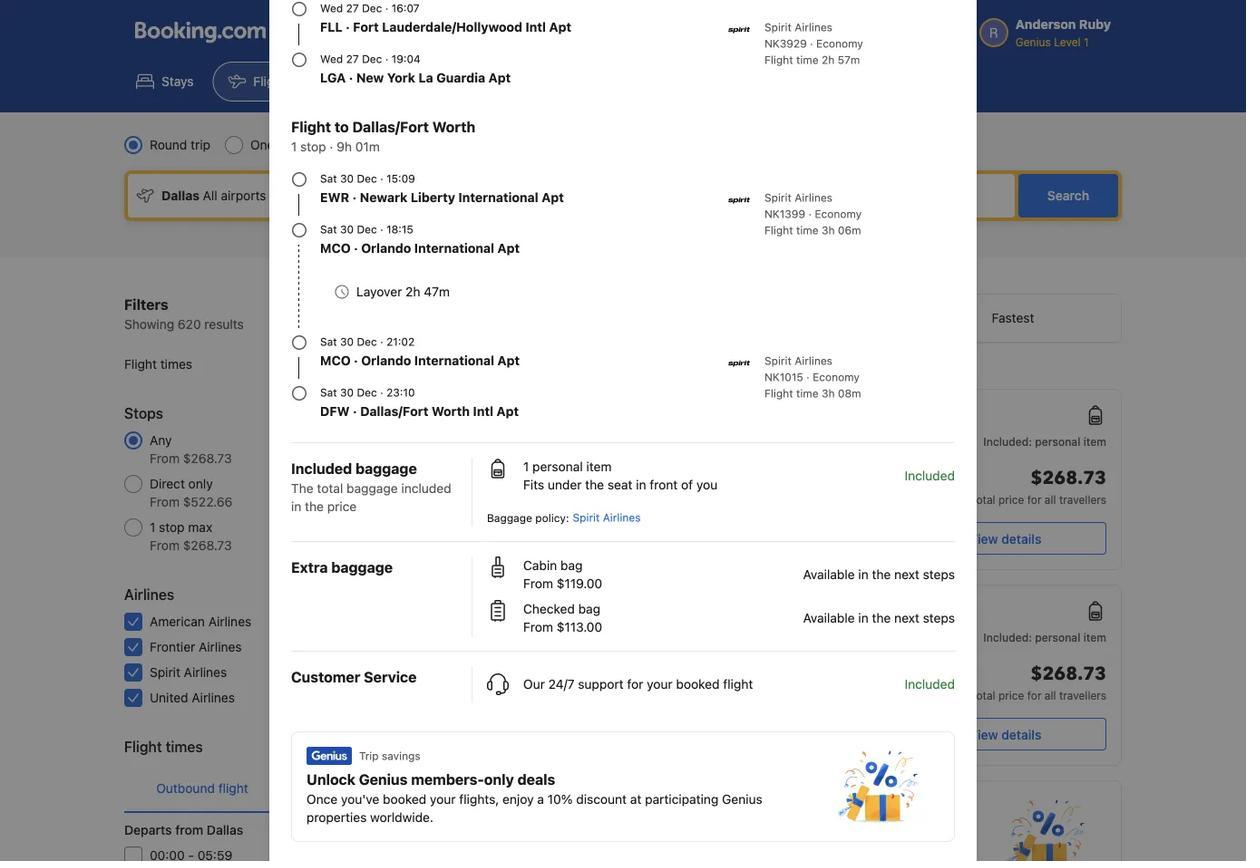Task type: vqa. For each thing, say whether or not it's contained in the screenshot.
top Charlotte
no



Task type: describe. For each thing, give the bounding box(es) containing it.
from inside the any from $268.73
[[150, 451, 180, 466]]

spirit airlines nk3929 · economy flight time 2h 57m
[[764, 21, 863, 66]]

flights, inside once you've booked your flights, enjoy a 10% discount at participating genius properties worldwide.
[[640, 841, 680, 856]]

baggage policy: spirit airlines
[[487, 511, 641, 525]]

reset for reset all
[[387, 297, 420, 312]]

fll
[[320, 19, 342, 34]]

once inside once you've booked your flights, enjoy a 10% discount at participating genius properties worldwide.
[[488, 841, 519, 856]]

if
[[572, 360, 579, 373]]

spirit inside "spirit airlines nk1399 · economy flight time 3h 06m"
[[764, 191, 792, 204]]

time for newark liberty international apt
[[796, 224, 819, 237]]

sat 30 dec · 18:15 mco · orlando international apt
[[320, 223, 520, 256]]

flight inside flight + hotel link
[[352, 74, 385, 89]]

08:57
[[546, 603, 588, 620]]

flight inside spirit airlines nk1015 · economy flight time 3h 08m
[[764, 387, 793, 400]]

$268.73 total price for all travellers for first view details button from the top
[[970, 466, 1106, 506]]

checked bag from $113.00
[[523, 602, 602, 635]]

deals
[[517, 771, 555, 789]]

details for first view details button from the top
[[1001, 531, 1041, 546]]

all for first view details button from the top
[[1045, 493, 1056, 506]]

direct only from $522.66
[[150, 477, 232, 510]]

showing
[[124, 317, 174, 332]]

booked inside unlock genius members-only deals once you've booked your flights, enjoy a 10% discount at participating genius properties worldwide.
[[383, 792, 426, 807]]

dec for sat 30 dec · 23:10 dfw · dallas/fort worth intl apt
[[357, 386, 377, 399]]

dallas/fort inside flight to dallas/fort worth 1 stop · 9h 01m
[[352, 118, 429, 136]]

flight + hotel link
[[311, 62, 446, 102]]

1 for 1 stop
[[696, 431, 701, 443]]

discount inside once you've booked your flights, enjoy a 10% discount at participating genius properties worldwide.
[[758, 841, 808, 856]]

0 horizontal spatial savings
[[382, 750, 421, 763]]

intl for lauderdale/hollywood
[[525, 19, 546, 34]]

layover
[[356, 284, 402, 299]]

15:09 ewr . 30 dec
[[546, 489, 616, 523]]

reset for reset
[[403, 738, 436, 753]]

wed for fll
[[320, 2, 343, 15]]

23:10
[[386, 386, 415, 399]]

15:09 for 15:09 ewr . 30 dec
[[546, 489, 586, 506]]

american
[[150, 614, 205, 629]]

sat for sat 30 dec · 15:09 ewr · newark liberty international apt
[[320, 172, 337, 185]]

only inside 'direct only from $522.66'
[[188, 477, 213, 492]]

the inside 1 personal item fits under the seat in front of you
[[585, 477, 604, 492]]

participating inside once you've booked your flights, enjoy a 10% discount at participating genius properties worldwide.
[[826, 841, 900, 856]]

apt inside sat 30 dec · 23:10 dfw · dallas/fort worth intl apt
[[496, 404, 519, 419]]

2h inside spirit airlines nk3929 · economy flight time 2h 57m
[[822, 54, 835, 66]]

you've inside unlock genius members-only deals once you've booked your flights, enjoy a 10% discount at participating genius properties worldwide.
[[341, 792, 379, 807]]

customer service
[[291, 669, 417, 686]]

16:07
[[391, 2, 420, 15]]

search
[[1047, 188, 1089, 203]]

mco for sat 30 dec · 18:15 mco · orlando international apt
[[320, 241, 351, 256]]

service
[[364, 669, 417, 686]]

0 vertical spatial genius
[[359, 771, 408, 789]]

showing 620 results
[[124, 317, 244, 332]]

city
[[375, 137, 396, 152]]

from for checked bag
[[523, 620, 553, 635]]

$268.73 inside 1 stop max from $268.73
[[183, 538, 232, 553]]

price inside included baggage the total baggage included in the price
[[327, 499, 357, 514]]

spirit airlines nk1015 · economy flight time 3h 08m
[[764, 355, 861, 400]]

apt inside sat 30 dec · 15:09 ewr · newark liberty international apt
[[542, 190, 564, 205]]

apt inside the sat 30 dec · 21:02 mco · orlando international apt
[[497, 353, 520, 368]]

01m inside flight to dallas/fort worth 1 stop · 9h 01m
[[355, 139, 380, 154]]

nk1399
[[764, 208, 805, 220]]

apt inside wed 27 dec · 16:07 fll · fort lauderdale/hollywood intl apt
[[549, 19, 571, 34]]

2 horizontal spatial flight
[[723, 677, 753, 692]]

included baggage the total baggage included in the price
[[291, 460, 451, 514]]

dec inside 08:57 dfw . 27 dec
[[596, 624, 616, 637]]

· left 18:15
[[380, 223, 383, 236]]

spirit inside spirit airlines nk1015 · economy flight time 3h 08m
[[764, 355, 792, 367]]

any from $268.73
[[150, 433, 232, 466]]

the inside included baggage the total baggage included in the price
[[305, 499, 324, 514]]

30 for sat 30 dec · 21:02 mco · orlando international apt
[[340, 336, 354, 348]]

our 24/7 support for your booked flight
[[523, 677, 753, 692]]

one
[[250, 137, 274, 152]]

· left 16:07
[[385, 2, 388, 15]]

fort
[[353, 19, 379, 34]]

1 vertical spatial genius
[[722, 792, 762, 807]]

checked
[[523, 602, 575, 617]]

from for direct only
[[150, 495, 180, 510]]

there
[[582, 360, 609, 373]]

outbound flight button
[[124, 765, 280, 813]]

worldwide. inside once you've booked your flights, enjoy a 10% discount at participating genius properties worldwide.
[[551, 859, 615, 862]]

77
[[422, 477, 436, 492]]

nk1015
[[764, 371, 803, 384]]

orlando for sat 30 dec · 18:15 mco · orlando international apt
[[361, 241, 411, 256]]

united
[[150, 691, 188, 706]]

apt inside wed 27 dec · 19:04 lga · new york la guardia apt
[[488, 70, 511, 85]]

stop inside flight to dallas/fort worth 1 stop · 9h 01m
[[300, 139, 326, 154]]

stops
[[124, 405, 163, 422]]

direct
[[150, 477, 185, 492]]

flight down united at the bottom of page
[[124, 739, 162, 756]]

airlines down frontier airlines
[[184, 665, 227, 680]]

stop for 1 stop max from $268.73
[[159, 520, 185, 535]]

apt inside sat 30 dec · 18:15 mco · orlando international apt
[[497, 241, 520, 256]]

· left "19:04"
[[385, 53, 388, 65]]

a inside once you've booked your flights, enjoy a 10% discount at participating genius properties worldwide.
[[719, 841, 725, 856]]

rentals
[[515, 74, 554, 89]]

0 vertical spatial trip
[[359, 750, 379, 763]]

discount inside unlock genius members-only deals once you've booked your flights, enjoy a 10% discount at participating genius properties worldwide.
[[576, 792, 627, 807]]

0 horizontal spatial 2h
[[405, 284, 420, 299]]

total for first view details button from the top
[[970, 493, 995, 506]]

stays
[[161, 74, 194, 89]]

sat for sat 30 dec · 18:15 mco · orlando international apt
[[320, 223, 337, 236]]

newark
[[360, 190, 407, 205]]

10% inside unlock genius members-only deals once you've booked your flights, enjoy a 10% discount at participating genius properties worldwide.
[[548, 792, 573, 807]]

ewr inside sat 30 dec · 15:09 ewr · newark liberty international apt
[[320, 190, 349, 205]]

your inside once you've booked your flights, enjoy a 10% discount at participating genius properties worldwide.
[[611, 841, 637, 856]]

30 for sat 30 dec · 15:09 ewr · newark liberty international apt
[[340, 172, 354, 185]]

additional baggage fees link
[[631, 360, 754, 373]]

view for first view details button from the top
[[969, 531, 998, 546]]

flight down showing
[[124, 357, 157, 372]]

nk3929
[[764, 37, 807, 50]]

in inside included baggage the total baggage included in the price
[[291, 499, 301, 514]]

new
[[356, 70, 384, 85]]

reset button
[[403, 736, 436, 755]]

extra
[[291, 559, 328, 576]]

2 vertical spatial 01m
[[707, 685, 729, 697]]

may
[[507, 360, 528, 373]]

0 vertical spatial spirit airlines
[[488, 458, 556, 471]]

only inside unlock genius members-only deals once you've booked your flights, enjoy a 10% discount at participating genius properties worldwide.
[[484, 771, 514, 789]]

flight inside flight to dallas/fort worth 1 stop · 9h 01m
[[291, 118, 331, 136]]

travellers for second view details button from the top of the page
[[1059, 689, 1106, 702]]

· right 'lga'
[[349, 70, 353, 85]]

9h inside flight to dallas/fort worth 1 stop · 9h 01m
[[337, 139, 352, 154]]

1 for 1 stop max from $268.73
[[150, 520, 155, 535]]

the
[[291, 481, 313, 496]]

30 for sat 30 dec · 18:15 mco · orlando international apt
[[340, 223, 354, 236]]

york
[[387, 70, 415, 85]]

flight + hotel
[[352, 74, 431, 89]]

personal for first view details button from the top
[[1035, 435, 1080, 448]]

1 horizontal spatial savings
[[563, 799, 602, 812]]

from for cabin bag
[[523, 576, 553, 591]]

0 horizontal spatial trip savings
[[359, 750, 421, 763]]

flight for return flight
[[364, 781, 394, 796]]

. down 22:11 on the bottom of the page
[[829, 620, 838, 633]]

return flight button
[[280, 765, 436, 813]]

. for 08:57
[[574, 620, 577, 633]]

genius inside once you've booked your flights, enjoy a 10% discount at participating genius properties worldwide.
[[903, 841, 944, 856]]

airlines inside the baggage policy: spirit airlines
[[603, 511, 641, 524]]

worth inside flight to dallas/fort worth 1 stop · 9h 01m
[[432, 118, 475, 136]]

spirit airlines link
[[573, 511, 641, 524]]

$522.66
[[183, 495, 232, 510]]

2 view details button from the top
[[904, 718, 1106, 751]]

1 vertical spatial trip savings
[[540, 799, 602, 812]]

1 vertical spatial times
[[166, 739, 203, 756]]

unlock genius members-only deals once you've booked your flights, enjoy a 10% discount at participating genius properties worldwide.
[[307, 771, 762, 825]]

spirit airlines image
[[728, 19, 750, 41]]

sat 30 dec · 21:02 mco · orlando international apt
[[320, 336, 520, 368]]

1 flight times from the top
[[124, 357, 192, 372]]

airlines inside "spirit airlines nk1399 · economy flight time 3h 06m"
[[795, 191, 832, 204]]

47m
[[424, 284, 450, 299]]

0 vertical spatial times
[[160, 357, 192, 372]]

$268.73 inside the any from $268.73
[[183, 451, 232, 466]]

57m
[[838, 54, 860, 66]]

30 for sat 30 dec · 23:10 dfw · dallas/fort worth intl apt
[[340, 386, 354, 399]]

18:15
[[386, 223, 413, 236]]

enjoy inside unlock genius members-only deals once you've booked your flights, enjoy a 10% discount at participating genius properties worldwide.
[[503, 792, 534, 807]]

flights link
[[213, 62, 308, 102]]

· left 23:10
[[380, 386, 383, 399]]

spirit inside spirit airlines nk3929 · economy flight time 2h 57m
[[764, 21, 792, 34]]

2 horizontal spatial booked
[[676, 677, 720, 692]]

total
[[317, 481, 343, 496]]

unlock
[[307, 771, 355, 789]]

results
[[204, 317, 244, 332]]

return flight
[[322, 781, 394, 796]]

round
[[150, 137, 187, 152]]

22
[[421, 640, 436, 655]]

round trip
[[150, 137, 210, 152]]

baggage left the fees
[[684, 360, 729, 373]]

frontier airlines
[[150, 640, 242, 655]]

30 inside 15:09 ewr . 30 dec
[[579, 511, 593, 523]]

sat for sat 30 dec · 21:02 mco · orlando international apt
[[320, 336, 337, 348]]

economy up sat 30 dec · 15:09 ewr · newark liberty international apt
[[411, 137, 465, 152]]

item inside 1 personal item fits under the seat in front of you
[[586, 459, 612, 474]]

flight inside "spirit airlines nk1399 · economy flight time 3h 06m"
[[764, 224, 793, 237]]

1 personal item fits under the seat in front of you
[[523, 459, 718, 492]]

1 inside flight to dallas/fort worth 1 stop · 9h 01m
[[291, 139, 297, 154]]

included
[[401, 481, 451, 496]]

baggage up included
[[356, 460, 417, 477]]

620
[[178, 317, 201, 332]]

2 vertical spatial 9h
[[691, 685, 704, 697]]

all inside reset all button
[[423, 297, 436, 312]]

2 vertical spatial spirit airlines
[[150, 665, 227, 680]]

06m
[[838, 224, 861, 237]]

24/7
[[548, 677, 575, 692]]

support
[[578, 677, 624, 692]]

policy:
[[535, 512, 569, 525]]

· inside "spirit airlines nk1399 · economy flight time 3h 06m"
[[808, 208, 812, 220]]

sat for sat 30 dec · 23:10 dfw · dallas/fort worth intl apt
[[320, 386, 337, 399]]

any
[[150, 433, 172, 448]]

of
[[681, 477, 693, 492]]

at inside unlock genius members-only deals once you've booked your flights, enjoy a 10% discount at participating genius properties worldwide.
[[630, 792, 641, 807]]

front
[[650, 477, 678, 492]]

reset all button
[[387, 294, 436, 316]]

+
[[388, 74, 396, 89]]

airlines inside spirit airlines nk3929 · economy flight time 2h 57m
[[795, 21, 832, 34]]

participating inside unlock genius members-only deals once you've booked your flights, enjoy a 10% discount at participating genius properties worldwide.
[[645, 792, 719, 807]]

fees
[[732, 360, 754, 373]]

multi-
[[341, 137, 375, 152]]

fastest
[[992, 311, 1034, 326]]

wed for lga
[[320, 53, 343, 65]]

properties inside unlock genius members-only deals once you've booked your flights, enjoy a 10% discount at participating genius properties worldwide.
[[307, 810, 367, 825]]

2 9h 01m from the top
[[691, 685, 729, 697]]

airlines up cabin
[[518, 540, 556, 553]]

properties inside once you've booked your flights, enjoy a 10% discount at participating genius properties worldwide.
[[488, 859, 548, 862]]

change
[[532, 360, 569, 373]]

airlines up american
[[124, 586, 174, 604]]



Task type: locate. For each thing, give the bounding box(es) containing it.
3 sat from the top
[[320, 336, 337, 348]]

economy inside "spirit airlines nk1399 · economy flight time 3h 06m"
[[815, 208, 862, 220]]

2 wed from the top
[[320, 53, 343, 65]]

· up included baggage the total baggage included in the price
[[353, 404, 357, 419]]

2 3h from the top
[[822, 387, 835, 400]]

1 time from the top
[[796, 54, 819, 66]]

2 details from the top
[[1001, 727, 1041, 742]]

airlines up the nk1399
[[795, 191, 832, 204]]

american airlines
[[150, 614, 251, 629]]

dallas/fort inside sat 30 dec · 23:10 dfw · dallas/fort worth intl apt
[[360, 404, 428, 419]]

cabin
[[523, 558, 557, 573]]

trip savings up return flight
[[359, 750, 421, 763]]

1 horizontal spatial enjoy
[[684, 841, 715, 856]]

spirit up the nk1399
[[764, 191, 792, 204]]

wed up 'lga'
[[320, 53, 343, 65]]

0 vertical spatial view details button
[[904, 522, 1106, 555]]

0 vertical spatial a
[[537, 792, 544, 807]]

1 vertical spatial personal
[[532, 459, 583, 474]]

are
[[612, 360, 628, 373]]

27 down the 08:57
[[580, 624, 593, 637]]

from inside 'direct only from $522.66'
[[150, 495, 180, 510]]

1 horizontal spatial worldwide.
[[551, 859, 615, 862]]

spirit up united at the bottom of page
[[150, 665, 180, 680]]

10%
[[548, 792, 573, 807], [729, 841, 754, 856]]

spirit airlines up cabin
[[488, 540, 556, 553]]

1 next from the top
[[894, 567, 919, 582]]

1 vertical spatial dfw
[[546, 624, 571, 637]]

3h left 06m
[[822, 224, 835, 237]]

flight times up outbound
[[124, 739, 203, 756]]

spirit airlines up united airlines
[[150, 665, 227, 680]]

view for second view details button from the top of the page
[[969, 727, 998, 742]]

0 horizontal spatial flight
[[218, 781, 248, 796]]

tab list
[[124, 765, 436, 814]]

· inside flight to dallas/fort worth 1 stop · 9h 01m
[[330, 139, 333, 154]]

1 vertical spatial spirit airlines
[[488, 540, 556, 553]]

1 vertical spatial at
[[812, 841, 823, 856]]

2 available in the next steps from the top
[[803, 611, 955, 626]]

1 steps from the top
[[923, 567, 955, 582]]

from inside 1 stop max from $268.73
[[150, 538, 180, 553]]

orlando inside sat 30 dec · 18:15 mco · orlando international apt
[[361, 241, 411, 256]]

0 vertical spatial at
[[630, 792, 641, 807]]

spirit airlines nk1399 · economy flight time 3h 06m
[[764, 191, 862, 237]]

once inside unlock genius members-only deals once you've booked your flights, enjoy a 10% discount at participating genius properties worldwide.
[[307, 792, 338, 807]]

1 horizontal spatial once
[[488, 841, 519, 856]]

1 for 1 personal item fits under the seat in front of you
[[523, 459, 529, 474]]

1 horizontal spatial trip savings
[[540, 799, 602, 812]]

mco for sat 30 dec · 21:02 mco · orlando international apt
[[320, 353, 351, 368]]

times up outbound
[[166, 739, 203, 756]]

reset
[[387, 297, 420, 312], [403, 738, 436, 753]]

1 vertical spatial international
[[414, 241, 494, 256]]

01m
[[355, 139, 380, 154], [707, 489, 729, 501], [707, 685, 729, 697]]

spirit inside the baggage policy: spirit airlines
[[573, 511, 600, 524]]

airlines up frontier airlines
[[208, 614, 251, 629]]

spirit airlines image for orlando international apt
[[728, 353, 750, 375]]

21:02
[[386, 336, 415, 348]]

available for from $113.00
[[803, 611, 855, 626]]

next for from $113.00
[[894, 611, 919, 626]]

1 vertical spatial wed
[[320, 53, 343, 65]]

included: for first view details button from the top
[[983, 435, 1032, 448]]

1 up fits
[[523, 459, 529, 474]]

international inside sat 30 dec · 18:15 mco · orlando international apt
[[414, 241, 494, 256]]

prices
[[472, 360, 504, 373]]

time for fort lauderdale/hollywood intl apt
[[796, 54, 819, 66]]

properties down return
[[307, 810, 367, 825]]

1 view details from the top
[[969, 531, 1041, 546]]

2 mco from the top
[[320, 353, 351, 368]]

1 mco from the top
[[320, 241, 351, 256]]

1 horizontal spatial a
[[719, 841, 725, 856]]

1 sat from the top
[[320, 172, 337, 185]]

dfw inside 08:57 dfw . 27 dec
[[546, 624, 571, 637]]

economy inside spirit airlines nk1015 · economy flight time 3h 08m
[[813, 371, 860, 384]]

once down unlock genius members-only deals once you've booked your flights, enjoy a 10% discount at participating genius properties worldwide.
[[488, 841, 519, 856]]

total
[[970, 493, 995, 506], [970, 689, 995, 702]]

1 vertical spatial spirit airlines image
[[728, 353, 750, 375]]

you
[[696, 477, 718, 492]]

2 orlando from the top
[[361, 353, 411, 368]]

0 vertical spatial flights,
[[459, 792, 499, 807]]

dec down the $119.00
[[596, 624, 616, 637]]

for
[[1027, 493, 1042, 506], [627, 677, 643, 692], [1027, 689, 1042, 702]]

filters
[[124, 296, 168, 313]]

sat 30 dec · 23:10 dfw · dallas/fort worth intl apt
[[320, 386, 519, 419]]

la
[[418, 70, 433, 85]]

0 vertical spatial included:
[[983, 435, 1032, 448]]

available for from $119.00
[[803, 567, 855, 582]]

economy up the "57m"
[[816, 37, 863, 50]]

1 vertical spatial included: personal item
[[983, 631, 1106, 644]]

0 vertical spatial spirit airlines image
[[728, 190, 750, 211]]

1 vertical spatial booked
[[383, 792, 426, 807]]

· inside spirit airlines nk3929 · economy flight time 2h 57m
[[810, 37, 813, 50]]

ewr left "newark" at the top left of the page
[[320, 190, 349, 205]]

1 travellers from the top
[[1059, 493, 1106, 506]]

international up sat 30 dec · 23:10 dfw · dallas/fort worth intl apt
[[414, 353, 494, 368]]

22:11
[[837, 603, 874, 620]]

· up layover
[[354, 241, 358, 256]]

0 vertical spatial personal
[[1035, 435, 1080, 448]]

stop left "max"
[[159, 520, 185, 535]]

view details for second view details button from the top of the page
[[969, 727, 1041, 742]]

2h left the "57m"
[[822, 54, 835, 66]]

car
[[491, 74, 511, 89]]

0 vertical spatial 01m
[[355, 139, 380, 154]]

2 horizontal spatial your
[[647, 677, 673, 692]]

stop inside 1 stop max from $268.73
[[159, 520, 185, 535]]

personal inside 1 personal item fits under the seat in front of you
[[532, 459, 583, 474]]

3 time from the top
[[796, 387, 819, 400]]

spirit airlines image left "nk1015"
[[728, 353, 750, 375]]

1 view from the top
[[969, 531, 998, 546]]

stop up you
[[705, 431, 727, 443]]

1 vertical spatial intl
[[473, 404, 493, 419]]

2 vertical spatial personal
[[1035, 631, 1080, 644]]

sat
[[320, 172, 337, 185], [320, 223, 337, 236], [320, 336, 337, 348], [320, 386, 337, 399]]

27 inside wed 27 dec · 19:04 lga · new york la guardia apt
[[346, 53, 359, 65]]

30 left 23:10
[[340, 386, 354, 399]]

0 horizontal spatial 10%
[[548, 792, 573, 807]]

1 vertical spatial view details button
[[904, 718, 1106, 751]]

baggage right extra
[[331, 559, 393, 576]]

item for first view details button from the top
[[1083, 435, 1106, 448]]

baggage right total
[[347, 481, 398, 496]]

flights, inside unlock genius members-only deals once you've booked your flights, enjoy a 10% discount at participating genius properties worldwide.
[[459, 792, 499, 807]]

· up "newark" at the top left of the page
[[380, 172, 383, 185]]

15:09 up the baggage policy: spirit airlines
[[546, 489, 586, 506]]

0 vertical spatial 27
[[346, 2, 359, 15]]

dec inside wed 27 dec · 19:04 lga · new york la guardia apt
[[362, 53, 382, 65]]

reset left 47m
[[387, 297, 420, 312]]

1 horizontal spatial trip
[[540, 799, 560, 812]]

at
[[630, 792, 641, 807], [812, 841, 823, 856]]

30 inside sat 30 dec · 18:15 mco · orlando international apt
[[340, 223, 354, 236]]

from down direct
[[150, 495, 180, 510]]

worth
[[432, 118, 475, 136], [432, 404, 470, 419]]

0 vertical spatial 10%
[[548, 792, 573, 807]]

1 horizontal spatial ewr
[[546, 511, 570, 523]]

once
[[307, 792, 338, 807], [488, 841, 519, 856]]

sat inside sat 30 dec · 15:09 ewr · newark liberty international apt
[[320, 172, 337, 185]]

properties
[[307, 810, 367, 825], [488, 859, 548, 862]]

27 inside wed 27 dec · 16:07 fll · fort lauderdale/hollywood intl apt
[[346, 2, 359, 15]]

for for second view details button from the top of the page
[[1027, 689, 1042, 702]]

1 vertical spatial worth
[[432, 404, 470, 419]]

1 vertical spatial 01m
[[707, 489, 729, 501]]

in inside 1 personal item fits under the seat in front of you
[[636, 477, 646, 492]]

intl inside wed 27 dec · 16:07 fll · fort lauderdale/hollywood intl apt
[[525, 19, 546, 34]]

apt
[[549, 19, 571, 34], [488, 70, 511, 85], [542, 190, 564, 205], [497, 241, 520, 256], [497, 353, 520, 368], [496, 404, 519, 419]]

price for second view details button from the top of the page
[[998, 689, 1024, 702]]

2 included: from the top
[[983, 631, 1032, 644]]

2 vertical spatial 27
[[580, 624, 593, 637]]

airlines inside spirit airlines nk1015 · economy flight time 3h 08m
[[795, 355, 832, 367]]

1 vertical spatial 9h
[[691, 489, 704, 501]]

orlando inside the sat 30 dec · 21:02 mco · orlando international apt
[[361, 353, 411, 368]]

included: personal item for second view details button from the top of the page
[[983, 631, 1106, 644]]

1 horizontal spatial 2h
[[822, 54, 835, 66]]

0 vertical spatial trip savings
[[359, 750, 421, 763]]

.
[[573, 507, 576, 520], [574, 620, 577, 633], [829, 620, 838, 633]]

next
[[894, 567, 919, 582], [894, 611, 919, 626]]

included
[[291, 460, 352, 477], [905, 468, 955, 483], [905, 677, 955, 692]]

time for orlando international apt
[[796, 387, 819, 400]]

1 $268.73 total price for all travellers from the top
[[970, 466, 1106, 506]]

sat inside sat 30 dec · 18:15 mco · orlando international apt
[[320, 223, 337, 236]]

international inside the sat 30 dec · 21:02 mco · orlando international apt
[[414, 353, 494, 368]]

27 for fort
[[346, 2, 359, 15]]

0 horizontal spatial booked
[[383, 792, 426, 807]]

1 available in the next steps from the top
[[803, 567, 955, 582]]

$119.00
[[557, 576, 602, 591]]

1 vertical spatial all
[[1045, 493, 1056, 506]]

spirit up baggage
[[488, 458, 515, 471]]

intl down prices
[[473, 404, 493, 419]]

1 vertical spatial available in the next steps
[[803, 611, 955, 626]]

1 vertical spatial only
[[484, 771, 514, 789]]

1 included: from the top
[[983, 435, 1032, 448]]

from down 'any'
[[150, 451, 180, 466]]

sat 30 dec · 15:09 ewr · newark liberty international apt
[[320, 172, 564, 205]]

spirit airlines image
[[728, 190, 750, 211], [728, 353, 750, 375]]

airlines down seat
[[603, 511, 641, 524]]

1 9h 01m from the top
[[691, 489, 729, 501]]

30 left 18:15
[[340, 223, 354, 236]]

27 for new
[[346, 53, 359, 65]]

booked inside once you've booked your flights, enjoy a 10% discount at participating genius properties worldwide.
[[564, 841, 608, 856]]

once you've booked your flights, enjoy a 10% discount at participating genius properties worldwide.
[[488, 841, 944, 862]]

2 included: personal item from the top
[[983, 631, 1106, 644]]

bag for cabin bag
[[560, 558, 583, 573]]

· left "newark" at the top left of the page
[[352, 190, 357, 205]]

2 time from the top
[[796, 224, 819, 237]]

intl for worth
[[473, 404, 493, 419]]

1 details from the top
[[1001, 531, 1041, 546]]

2 sat from the top
[[320, 223, 337, 236]]

return
[[322, 781, 361, 796]]

2 view from the top
[[969, 727, 998, 742]]

dec left 18:15
[[357, 223, 377, 236]]

0 horizontal spatial discount
[[576, 792, 627, 807]]

2 vertical spatial genius
[[903, 841, 944, 856]]

2h left 47m
[[405, 284, 420, 299]]

dec for wed 27 dec · 19:04 lga · new york la guardia apt
[[362, 53, 382, 65]]

· right fll
[[346, 19, 350, 34]]

1 horizontal spatial only
[[484, 771, 514, 789]]

time down nk3929
[[796, 54, 819, 66]]

all for second view details button from the top of the page
[[1045, 689, 1056, 702]]

1 vertical spatial $268.73 total price for all travellers
[[970, 662, 1106, 702]]

to
[[335, 118, 349, 136]]

0 horizontal spatial flights,
[[459, 792, 499, 807]]

0 horizontal spatial genius
[[359, 771, 408, 789]]

available in the next steps for $113.00
[[803, 611, 955, 626]]

car rentals
[[491, 74, 554, 89]]

economy for orlando international apt
[[813, 371, 860, 384]]

united airlines
[[150, 691, 235, 706]]

car rentals link
[[450, 62, 570, 102]]

·
[[385, 2, 388, 15], [346, 19, 350, 34], [810, 37, 813, 50], [385, 53, 388, 65], [349, 70, 353, 85], [330, 139, 333, 154], [380, 172, 383, 185], [352, 190, 357, 205], [808, 208, 812, 220], [380, 223, 383, 236], [354, 241, 358, 256], [380, 336, 383, 348], [354, 353, 358, 368], [806, 371, 810, 384], [380, 386, 383, 399], [353, 404, 357, 419]]

intl inside sat 30 dec · 23:10 dfw · dallas/fort worth intl apt
[[473, 404, 493, 419]]

15:09 for 15:09
[[546, 685, 586, 702]]

1 inside 1 personal item fits under the seat in front of you
[[523, 459, 529, 474]]

0 horizontal spatial properties
[[307, 810, 367, 825]]

. down the 08:57
[[574, 620, 577, 633]]

$268.73 total price for all travellers for second view details button from the top of the page
[[970, 662, 1106, 702]]

. right policy:
[[573, 507, 576, 520]]

0 vertical spatial view
[[969, 531, 998, 546]]

3h for orlando international apt
[[822, 387, 835, 400]]

0 vertical spatial time
[[796, 54, 819, 66]]

27 inside 08:57 dfw . 27 dec
[[580, 624, 593, 637]]

time inside "spirit airlines nk1399 · economy flight time 3h 06m"
[[796, 224, 819, 237]]

savings
[[382, 750, 421, 763], [563, 799, 602, 812]]

economy inside spirit airlines nk3929 · economy flight time 2h 57m
[[816, 37, 863, 50]]

included inside included baggage the total baggage included in the price
[[291, 460, 352, 477]]

spirit up nk3929
[[764, 21, 792, 34]]

· right "nk1015"
[[806, 371, 810, 384]]

from down 'direct only from $522.66'
[[150, 538, 180, 553]]

spirit airlines image left the nk1399
[[728, 190, 750, 211]]

1 vertical spatial travellers
[[1059, 689, 1106, 702]]

travellers for first view details button from the top
[[1059, 493, 1106, 506]]

under
[[548, 477, 582, 492]]

30 left 21:02
[[340, 336, 354, 348]]

multi-city
[[341, 137, 396, 152]]

time inside spirit airlines nk3929 · economy flight time 2h 57m
[[796, 54, 819, 66]]

item for second view details button from the top of the page
[[1083, 631, 1106, 644]]

international for sat 30 dec · 21:02 mco · orlando international apt
[[414, 353, 494, 368]]

2 available from the top
[[803, 611, 855, 626]]

view details for first view details button from the top
[[969, 531, 1041, 546]]

2 $268.73 total price for all travellers from the top
[[970, 662, 1106, 702]]

1 horizontal spatial stop
[[300, 139, 326, 154]]

mco inside sat 30 dec · 18:15 mco · orlando international apt
[[320, 241, 351, 256]]

1 total from the top
[[970, 493, 995, 506]]

0 vertical spatial travellers
[[1059, 493, 1106, 506]]

included: personal item for first view details button from the top
[[983, 435, 1106, 448]]

2 view details from the top
[[969, 727, 1041, 742]]

dec down seat
[[596, 511, 616, 523]]

reset all
[[387, 297, 436, 312]]

mco inside the sat 30 dec · 21:02 mco · orlando international apt
[[320, 353, 351, 368]]

1 vertical spatial participating
[[826, 841, 900, 856]]

all
[[423, 297, 436, 312], [1045, 493, 1056, 506], [1045, 689, 1056, 702]]

0 vertical spatial flight times
[[124, 357, 192, 372]]

1 view details button from the top
[[904, 522, 1106, 555]]

2 total from the top
[[970, 689, 995, 702]]

0 horizontal spatial your
[[430, 792, 456, 807]]

from down checked
[[523, 620, 553, 635]]

price for first view details button from the top
[[998, 493, 1024, 506]]

0 vertical spatial included: personal item
[[983, 435, 1106, 448]]

reset inside button
[[387, 297, 420, 312]]

2 vertical spatial booked
[[564, 841, 608, 856]]

dec for sat 30 dec · 15:09 ewr · newark liberty international apt
[[357, 172, 377, 185]]

flight inside spirit airlines nk3929 · economy flight time 2h 57m
[[764, 54, 793, 66]]

dec for sat 30 dec · 18:15 mco · orlando international apt
[[357, 223, 377, 236]]

1 vertical spatial included:
[[983, 631, 1032, 644]]

spirit right policy:
[[573, 511, 600, 524]]

members-
[[411, 771, 484, 789]]

2 spirit airlines image from the top
[[728, 353, 750, 375]]

flight times down showing
[[124, 357, 192, 372]]

details for second view details button from the top of the page
[[1001, 727, 1041, 742]]

1 horizontal spatial your
[[611, 841, 637, 856]]

genius image
[[307, 747, 352, 765], [307, 747, 352, 765], [838, 751, 918, 823], [488, 796, 533, 814], [488, 796, 533, 814], [1005, 800, 1085, 862]]

0 horizontal spatial enjoy
[[503, 792, 534, 807]]

0 vertical spatial reset
[[387, 297, 420, 312]]

1 vertical spatial trip
[[540, 799, 560, 812]]

booking.com logo image
[[135, 21, 266, 43], [135, 21, 266, 43]]

dec inside sat 30 dec · 23:10 dfw · dallas/fort worth intl apt
[[357, 386, 377, 399]]

bag up the $119.00
[[560, 558, 583, 573]]

0 horizontal spatial a
[[537, 792, 544, 807]]

0 horizontal spatial trip
[[359, 750, 379, 763]]

. for 15:09
[[573, 507, 576, 520]]

0 vertical spatial properties
[[307, 810, 367, 825]]

dec inside wed 27 dec · 16:07 fll · fort lauderdale/hollywood intl apt
[[362, 2, 382, 15]]

stop
[[300, 139, 326, 154], [705, 431, 727, 443], [159, 520, 185, 535]]

2 travellers from the top
[[1059, 689, 1106, 702]]

economy for newark liberty international apt
[[815, 208, 862, 220]]

once down unlock at the bottom of the page
[[307, 792, 338, 807]]

stays link
[[121, 62, 209, 102]]

ewr inside 15:09 ewr . 30 dec
[[546, 511, 570, 523]]

price
[[998, 493, 1024, 506], [327, 499, 357, 514], [998, 689, 1024, 702]]

spirit down baggage
[[488, 540, 515, 553]]

frontier
[[150, 640, 195, 655]]

economy up 06m
[[815, 208, 862, 220]]

for for first view details button from the top
[[1027, 493, 1042, 506]]

2 flight times from the top
[[124, 739, 203, 756]]

bag for checked bag
[[578, 602, 600, 617]]

0 vertical spatial next
[[894, 567, 919, 582]]

your inside unlock genius members-only deals once you've booked your flights, enjoy a 10% discount at participating genius properties worldwide.
[[430, 792, 456, 807]]

details
[[1001, 531, 1041, 546], [1001, 727, 1041, 742]]

0 vertical spatial mco
[[320, 241, 351, 256]]

spirit airlines image for newark liberty international apt
[[728, 190, 750, 211]]

next for from $119.00
[[894, 567, 919, 582]]

15:09 right our
[[546, 685, 586, 702]]

0 vertical spatial participating
[[645, 792, 719, 807]]

from
[[150, 451, 180, 466], [150, 495, 180, 510], [150, 538, 180, 553], [523, 576, 553, 591], [523, 620, 553, 635]]

flight down nk3929
[[764, 54, 793, 66]]

you've inside once you've booked your flights, enjoy a 10% discount at participating genius properties worldwide.
[[522, 841, 561, 856]]

sat inside sat 30 dec · 23:10 dfw · dallas/fort worth intl apt
[[320, 386, 337, 399]]

0 vertical spatial stop
[[300, 139, 326, 154]]

15:09
[[386, 172, 415, 185], [546, 489, 586, 506], [546, 685, 586, 702]]

1 spirit airlines image from the top
[[728, 190, 750, 211]]

0 horizontal spatial ewr
[[320, 190, 349, 205]]

· left the multi-
[[330, 139, 333, 154]]

worth up 1236
[[432, 404, 470, 419]]

1 orlando from the top
[[361, 241, 411, 256]]

customer
[[291, 669, 360, 686]]

seat
[[608, 477, 632, 492]]

airlines
[[795, 21, 832, 34], [795, 191, 832, 204], [795, 355, 832, 367], [518, 458, 556, 471], [603, 511, 641, 524], [518, 540, 556, 553], [124, 586, 174, 604], [208, 614, 251, 629], [199, 640, 242, 655], [184, 665, 227, 680], [192, 691, 235, 706]]

extra baggage
[[291, 559, 393, 576]]

sat down to
[[320, 172, 337, 185]]

worth inside sat 30 dec · 23:10 dfw · dallas/fort worth intl apt
[[432, 404, 470, 419]]

0 vertical spatial worth
[[432, 118, 475, 136]]

worldwide.
[[370, 810, 433, 825], [551, 859, 615, 862]]

international inside sat 30 dec · 15:09 ewr · newark liberty international apt
[[458, 190, 538, 205]]

dec inside sat 30 dec · 18:15 mco · orlando international apt
[[357, 223, 377, 236]]

10% inside once you've booked your flights, enjoy a 10% discount at participating genius properties worldwide.
[[729, 841, 754, 856]]

2 steps from the top
[[923, 611, 955, 626]]

1 included: personal item from the top
[[983, 435, 1106, 448]]

steps for $113.00
[[923, 611, 955, 626]]

trip
[[359, 750, 379, 763], [540, 799, 560, 812]]

1 up you
[[696, 431, 701, 443]]

dec inside sat 30 dec · 15:09 ewr · newark liberty international apt
[[357, 172, 377, 185]]

0 horizontal spatial worldwide.
[[370, 810, 433, 825]]

worldwide. inside unlock genius members-only deals once you've booked your flights, enjoy a 10% discount at participating genius properties worldwide.
[[370, 810, 433, 825]]

30 right policy:
[[579, 511, 593, 523]]

1 horizontal spatial intl
[[525, 19, 546, 34]]

times down the showing 620 results
[[160, 357, 192, 372]]

1 3h from the top
[[822, 224, 835, 237]]

sat left 18:15
[[320, 223, 337, 236]]

from down cabin
[[523, 576, 553, 591]]

a inside unlock genius members-only deals once you've booked your flights, enjoy a 10% discount at participating genius properties worldwide.
[[537, 792, 544, 807]]

3h inside "spirit airlines nk1399 · economy flight time 3h 06m"
[[822, 224, 835, 237]]

dec inside 15:09 ewr . 30 dec
[[596, 511, 616, 523]]

27 up fort at the top left of the page
[[346, 2, 359, 15]]

dfw
[[320, 404, 350, 419], [546, 624, 571, 637]]

dec for sat 30 dec · 21:02 mco · orlando international apt
[[357, 336, 377, 348]]

time inside spirit airlines nk1015 · economy flight time 3h 08m
[[796, 387, 819, 400]]

1 wed from the top
[[320, 2, 343, 15]]

you've down unlock genius members-only deals once you've booked your flights, enjoy a 10% discount at participating genius properties worldwide.
[[522, 841, 561, 856]]

dec for wed 27 dec · 16:07 fll · fort lauderdale/hollywood intl apt
[[362, 2, 382, 15]]

sat left 21:02
[[320, 336, 337, 348]]

time down the nk1399
[[796, 224, 819, 237]]

orlando for sat 30 dec · 21:02 mco · orlando international apt
[[361, 353, 411, 368]]

flight down the nk1399
[[764, 224, 793, 237]]

1 available from the top
[[803, 567, 855, 582]]

· inside spirit airlines nk1015 · economy flight time 3h 08m
[[806, 371, 810, 384]]

reset up members-
[[403, 738, 436, 753]]

times
[[160, 357, 192, 372], [166, 739, 203, 756]]

international for sat 30 dec · 18:15 mco · orlando international apt
[[414, 241, 494, 256]]

08m
[[838, 387, 861, 400]]

worldwide. down return flight
[[370, 810, 433, 825]]

1 vertical spatial next
[[894, 611, 919, 626]]

total for second view details button from the top of the page
[[970, 689, 995, 702]]

· down layover
[[354, 353, 358, 368]]

airlines up fits
[[518, 458, 556, 471]]

0 vertical spatial enjoy
[[503, 792, 534, 807]]

1 vertical spatial worldwide.
[[551, 859, 615, 862]]

tab list containing outbound flight
[[124, 765, 436, 814]]

you've down unlock at the bottom of the page
[[341, 792, 379, 807]]

dallas/fort up city
[[352, 118, 429, 136]]

wed 27 dec · 16:07 fll · fort lauderdale/hollywood intl apt
[[320, 2, 571, 34]]

wed inside wed 27 dec · 16:07 fll · fort lauderdale/hollywood intl apt
[[320, 2, 343, 15]]

airlines right united at the bottom of page
[[192, 691, 235, 706]]

2 vertical spatial all
[[1045, 689, 1056, 702]]

9h 01m
[[691, 489, 729, 501], [691, 685, 729, 697]]

only left deals
[[484, 771, 514, 789]]

departs from dallas
[[124, 823, 243, 838]]

flight times
[[124, 357, 192, 372], [124, 739, 203, 756]]

available in the next steps
[[803, 567, 955, 582], [803, 611, 955, 626]]

enjoy inside once you've booked your flights, enjoy a 10% discount at participating genius properties worldwide.
[[684, 841, 715, 856]]

economy for fort lauderdale/hollywood intl apt
[[816, 37, 863, 50]]

hotel
[[400, 74, 431, 89]]

1 vertical spatial dallas/fort
[[360, 404, 428, 419]]

1 horizontal spatial dfw
[[546, 624, 571, 637]]

view
[[969, 531, 998, 546], [969, 727, 998, 742]]

stop for 1 stop
[[705, 431, 727, 443]]

from inside "cabin bag from $119.00"
[[523, 576, 553, 591]]

2 next from the top
[[894, 611, 919, 626]]

1 vertical spatial 15:09
[[546, 489, 586, 506]]

1 down direct
[[150, 520, 155, 535]]

available in the next steps for $119.00
[[803, 567, 955, 582]]

ewr
[[320, 190, 349, 205], [546, 511, 570, 523]]

30 inside sat 30 dec · 15:09 ewr · newark liberty international apt
[[340, 172, 354, 185]]

in
[[636, 477, 646, 492], [291, 499, 301, 514], [858, 567, 868, 582], [858, 611, 868, 626]]

15:09 inside sat 30 dec · 15:09 ewr · newark liberty international apt
[[386, 172, 415, 185]]

trip
[[191, 137, 210, 152]]

wed up fll
[[320, 2, 343, 15]]

personal for second view details button from the top of the page
[[1035, 631, 1080, 644]]

0 horizontal spatial only
[[188, 477, 213, 492]]

1236
[[407, 433, 436, 448]]

· left 21:02
[[380, 336, 383, 348]]

3h for newark liberty international apt
[[822, 224, 835, 237]]

only up $522.66
[[188, 477, 213, 492]]

airlines up nk3929
[[795, 21, 832, 34]]

0 vertical spatial 9h 01m
[[691, 489, 729, 501]]

30 inside sat 30 dec · 23:10 dfw · dallas/fort worth intl apt
[[340, 386, 354, 399]]

4 sat from the top
[[320, 386, 337, 399]]

airlines down american airlines on the bottom of the page
[[199, 640, 242, 655]]

0 vertical spatial view details
[[969, 531, 1041, 546]]

1 inside 1 stop max from $268.73
[[150, 520, 155, 535]]

steps for $119.00
[[923, 567, 955, 582]]

sat inside the sat 30 dec · 21:02 mco · orlando international apt
[[320, 336, 337, 348]]

intl
[[525, 19, 546, 34], [473, 404, 493, 419]]

1
[[291, 139, 297, 154], [696, 431, 701, 443], [523, 459, 529, 474], [150, 520, 155, 535]]

stop left the multi-
[[300, 139, 326, 154]]

1 horizontal spatial properties
[[488, 859, 548, 862]]

9h
[[337, 139, 352, 154], [691, 489, 704, 501], [691, 685, 704, 697]]

0 horizontal spatial stop
[[159, 520, 185, 535]]

bag inside "cabin bag from $119.00"
[[560, 558, 583, 573]]

1 vertical spatial ewr
[[546, 511, 570, 523]]

time down "nk1015"
[[796, 387, 819, 400]]

at inside once you've booked your flights, enjoy a 10% discount at participating genius properties worldwide.
[[812, 841, 823, 856]]

wed inside wed 27 dec · 19:04 lga · new york la guardia apt
[[320, 53, 343, 65]]

15:09 inside 15:09 ewr . 30 dec
[[546, 489, 586, 506]]

bag up the $113.00
[[578, 602, 600, 617]]

0 vertical spatial your
[[647, 677, 673, 692]]

$113.00
[[557, 620, 602, 635]]

dfw inside sat 30 dec · 23:10 dfw · dallas/fort worth intl apt
[[320, 404, 350, 419]]

1 vertical spatial enjoy
[[684, 841, 715, 856]]

flight for outbound flight
[[218, 781, 248, 796]]

dallas
[[207, 823, 243, 838]]

economy up 08m
[[813, 371, 860, 384]]

included: for second view details button from the top of the page
[[983, 631, 1032, 644]]

1 vertical spatial mco
[[320, 353, 351, 368]]

0 vertical spatial ewr
[[320, 190, 349, 205]]

0 vertical spatial available in the next steps
[[803, 567, 955, 582]]



